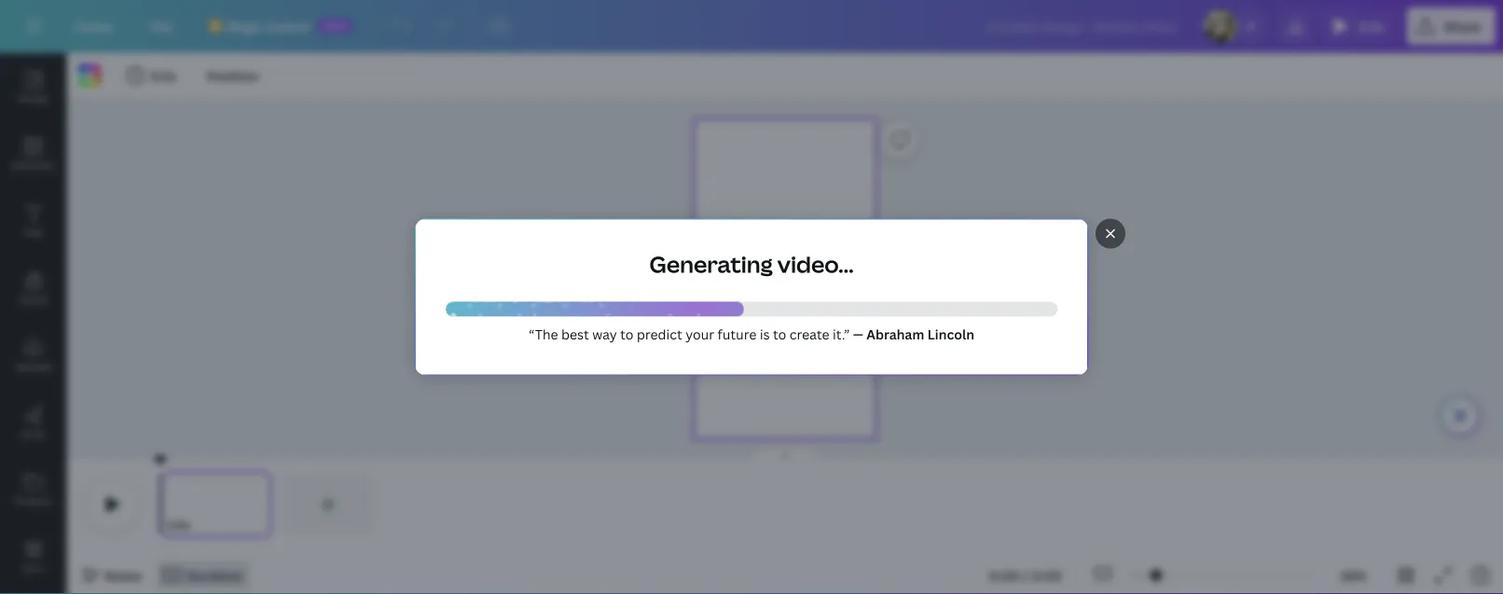 Task type: vqa. For each thing, say whether or not it's contained in the screenshot.
the Days & Events link
no



Task type: describe. For each thing, give the bounding box(es) containing it.
your
[[686, 326, 715, 343]]

lincoln
[[928, 326, 975, 343]]

/
[[1024, 567, 1029, 584]]

abraham
[[867, 326, 925, 343]]

trimming, end edge slider
[[256, 475, 272, 535]]

2 vertical spatial 5.0s
[[168, 517, 190, 533]]

canva assistant image
[[1450, 405, 1472, 427]]

uploads button
[[0, 322, 67, 389]]

design
[[18, 91, 49, 104]]

text button
[[0, 188, 67, 255]]

home
[[75, 17, 113, 35]]

0:00 / 0:05
[[989, 567, 1062, 584]]

Page title text field
[[198, 516, 206, 535]]

2 vertical spatial 5.0s button
[[168, 516, 190, 535]]

"the best way to predict your future is to create it." — abraham lincoln
[[529, 326, 975, 343]]

uploads
[[15, 360, 52, 373]]

generating
[[650, 249, 773, 279]]

way
[[593, 326, 617, 343]]

brand
[[20, 293, 47, 306]]

elements
[[12, 159, 55, 171]]

1 vertical spatial 5.0s
[[150, 67, 176, 84]]

create
[[790, 326, 830, 343]]

notes
[[104, 567, 142, 584]]

generating video...
[[650, 249, 854, 279]]

0:00
[[989, 567, 1020, 584]]

projects
[[15, 494, 52, 507]]



Task type: locate. For each thing, give the bounding box(es) containing it.
to
[[620, 326, 634, 343], [773, 326, 787, 343]]

draw
[[22, 427, 45, 440]]

magic
[[227, 17, 264, 35]]

home link
[[60, 7, 128, 45]]

text
[[24, 226, 43, 238]]

magic switch
[[227, 17, 310, 35]]

—
[[853, 326, 864, 343]]

0 vertical spatial 5.0s button
[[1322, 7, 1400, 45]]

duration button
[[157, 561, 251, 590]]

apps button
[[0, 523, 67, 590]]

Design title text field
[[971, 7, 1195, 45]]

apps
[[22, 562, 45, 574]]

draw button
[[0, 389, 67, 456]]

1 to from the left
[[620, 326, 634, 343]]

video...
[[778, 249, 854, 279]]

hide pages image
[[741, 447, 830, 462]]

5.0s inside main menu bar
[[1359, 17, 1385, 35]]

elements button
[[0, 120, 67, 188]]

new
[[323, 20, 347, 32]]

projects button
[[0, 456, 67, 523]]

0 horizontal spatial to
[[620, 326, 634, 343]]

to right way
[[620, 326, 634, 343]]

to right is
[[773, 326, 787, 343]]

0 vertical spatial 5.0s
[[1359, 17, 1385, 35]]

trimming, start edge slider
[[160, 475, 177, 535]]

1 horizontal spatial to
[[773, 326, 787, 343]]

duration
[[187, 567, 243, 584]]

notes button
[[75, 561, 150, 590]]

5.0s button
[[1322, 7, 1400, 45], [120, 61, 184, 90], [168, 516, 190, 535]]

it."
[[833, 326, 850, 343]]

1 vertical spatial 5.0s button
[[120, 61, 184, 90]]

2 to from the left
[[773, 326, 787, 343]]

5.0s button inside main menu bar
[[1322, 7, 1400, 45]]

design button
[[0, 53, 67, 120]]

main menu bar
[[0, 0, 1504, 53]]

brand button
[[0, 255, 67, 322]]

"the
[[529, 326, 558, 343]]

best
[[562, 326, 589, 343]]

future
[[718, 326, 757, 343]]

5.0s
[[1359, 17, 1385, 35], [150, 67, 176, 84], [168, 517, 190, 533]]

side panel tab list
[[0, 53, 67, 594]]

0:05
[[1032, 567, 1062, 584]]

predict
[[637, 326, 683, 343]]

switch
[[268, 17, 310, 35]]

is
[[760, 326, 770, 343]]



